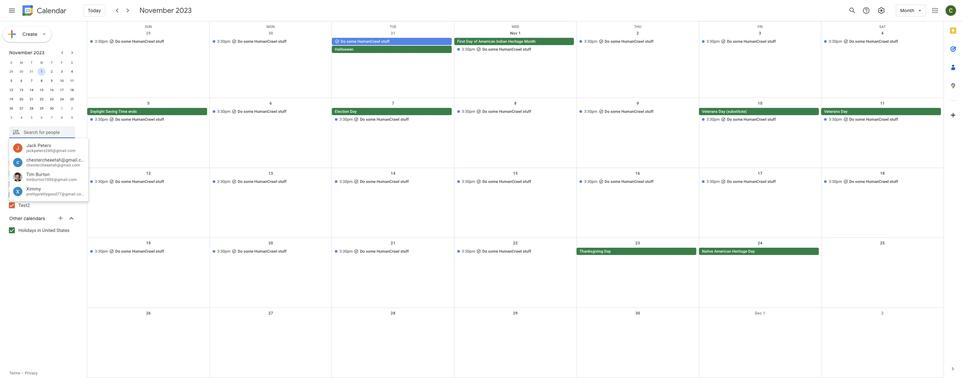 Task type: locate. For each thing, give the bounding box(es) containing it.
28 element
[[28, 105, 35, 113]]

2 vertical spatial 9
[[71, 116, 73, 120]]

today button
[[84, 3, 105, 18]]

1 vertical spatial 21
[[391, 241, 396, 246]]

1 horizontal spatial t
[[51, 61, 53, 64]]

2 vertical spatial 3
[[10, 116, 12, 120]]

13 element
[[17, 86, 25, 94]]

1 vertical spatial 22
[[513, 241, 518, 246]]

month inside popup button
[[901, 8, 915, 14]]

1 vertical spatial 20
[[269, 241, 273, 246]]

10 inside grid
[[758, 101, 763, 106]]

27 inside 27 element
[[20, 107, 23, 110]]

calendars inside other calendars dropdown button
[[24, 216, 45, 222]]

0 horizontal spatial heritage
[[508, 39, 523, 44]]

23 up thanksgiving day button
[[636, 241, 640, 246]]

27 element
[[17, 105, 25, 113]]

1 vertical spatial 28
[[391, 311, 396, 316]]

0 horizontal spatial 14
[[30, 88, 33, 92]]

0 horizontal spatial 31
[[30, 70, 33, 73]]

0 horizontal spatial 6
[[20, 79, 22, 83]]

11 element
[[68, 77, 76, 85]]

3 down fri
[[759, 31, 762, 36]]

1 horizontal spatial 24
[[758, 241, 763, 246]]

14 element
[[28, 86, 35, 94]]

2 vertical spatial 4
[[20, 116, 22, 120]]

17 inside grid
[[758, 171, 763, 176]]

month right settings menu image
[[901, 8, 915, 14]]

9 for november 2023
[[51, 79, 53, 83]]

1 horizontal spatial 4
[[71, 70, 73, 73]]

25 element
[[68, 96, 76, 103]]

11 for november 2023
[[70, 79, 74, 83]]

veterans for veterans day (substitute)
[[702, 109, 718, 114]]

1 vertical spatial 6
[[270, 101, 272, 106]]

row
[[87, 21, 944, 29], [87, 28, 944, 98], [6, 58, 77, 67], [6, 67, 77, 76], [6, 76, 77, 86], [6, 86, 77, 95], [6, 95, 77, 104], [87, 98, 944, 168], [6, 104, 77, 113], [6, 113, 77, 123], [87, 168, 944, 238], [87, 238, 944, 308], [87, 308, 944, 378]]

7 up the "election day" button
[[392, 101, 394, 106]]

0 vertical spatial 9
[[51, 79, 53, 83]]

cell containing daylight saving time ends
[[87, 108, 210, 124]]

2 horizontal spatial 9
[[637, 101, 639, 106]]

7 for november 2023
[[31, 79, 32, 83]]

month right "indian"
[[524, 39, 536, 44]]

heritage down nov 1
[[508, 39, 523, 44]]

6 for november 2023
[[20, 79, 22, 83]]

chestercheeetah@gmail.com
[[26, 157, 88, 163], [26, 163, 80, 168]]

0 horizontal spatial 21
[[30, 97, 33, 101]]

1 vertical spatial 5
[[147, 101, 150, 106]]

fri
[[758, 25, 763, 29]]

1 vertical spatial month
[[524, 39, 536, 44]]

–
[[21, 371, 24, 376]]

1 vertical spatial 15
[[513, 171, 518, 176]]

5 up daylight saving time ends button
[[147, 101, 150, 106]]

24 up native american heritage day button
[[758, 241, 763, 246]]

0 horizontal spatial american
[[479, 39, 495, 44]]

1 down w
[[41, 70, 43, 73]]

american right native
[[715, 249, 731, 254]]

1 horizontal spatial 19
[[146, 241, 151, 246]]

0 horizontal spatial 25
[[70, 97, 74, 101]]

calendars inside my calendars dropdown button
[[17, 149, 39, 154]]

27 for dec 1
[[269, 311, 273, 316]]

0 vertical spatial 25
[[70, 97, 74, 101]]

0 vertical spatial 23
[[50, 97, 54, 101]]

stuff
[[156, 39, 164, 44], [278, 39, 287, 44], [381, 39, 390, 44], [645, 39, 654, 44], [768, 39, 776, 44], [890, 39, 898, 44], [523, 47, 531, 52], [278, 109, 287, 114], [523, 109, 531, 114], [645, 109, 654, 114], [156, 117, 164, 122], [401, 117, 409, 122], [768, 117, 776, 122], [890, 117, 898, 122], [156, 179, 164, 184], [278, 179, 287, 184], [401, 179, 409, 184], [523, 179, 531, 184], [645, 179, 654, 184], [768, 179, 776, 184], [890, 179, 898, 184], [156, 249, 164, 254], [278, 249, 287, 254], [401, 249, 409, 254], [523, 249, 531, 254]]

election
[[335, 109, 349, 114]]

0 horizontal spatial 9
[[51, 79, 53, 83]]

tim burton timburton1006@gmail.com
[[26, 172, 77, 182]]

19
[[9, 97, 13, 101], [146, 241, 151, 246]]

2 horizontal spatial 3
[[759, 31, 762, 36]]

0 horizontal spatial 18
[[70, 88, 74, 92]]

2 chestercheeetah@gmail.com from the top
[[26, 163, 80, 168]]

0 vertical spatial november
[[140, 6, 174, 15]]

chestercheeetah@gmail.com up tim burton timburton1006@gmail.com
[[26, 163, 80, 168]]

10 up 17 element
[[60, 79, 64, 83]]

1 vertical spatial 7
[[392, 101, 394, 106]]

0 vertical spatial american
[[479, 39, 495, 44]]

11 up the veterans day "button"
[[880, 101, 885, 106]]

19 inside grid
[[146, 241, 151, 246]]

0 horizontal spatial 28
[[30, 107, 33, 110]]

24
[[60, 97, 64, 101], [758, 241, 763, 246]]

23 down 16 element
[[50, 97, 54, 101]]

10 inside 10 element
[[60, 79, 64, 83]]

october 29 element
[[7, 68, 15, 76]]

2 t from the left
[[51, 61, 53, 64]]

1 vertical spatial 13
[[269, 171, 273, 176]]

0 horizontal spatial 22
[[40, 97, 44, 101]]

saving
[[106, 109, 118, 114]]

1 horizontal spatial 9
[[71, 116, 73, 120]]

6
[[20, 79, 22, 83], [270, 101, 272, 106], [41, 116, 43, 120]]

christina overa
[[18, 161, 50, 166]]

1 horizontal spatial 31
[[391, 31, 396, 36]]

first
[[457, 39, 465, 44]]

day
[[466, 39, 473, 44], [350, 109, 357, 114], [719, 109, 726, 114], [841, 109, 848, 114], [604, 249, 611, 254], [749, 249, 755, 254]]

31
[[391, 31, 396, 36], [30, 70, 33, 73]]

1 horizontal spatial 2023
[[176, 6, 192, 15]]

1 horizontal spatial 3
[[61, 70, 63, 73]]

0 horizontal spatial 15
[[40, 88, 44, 92]]

4 down sat
[[882, 31, 884, 36]]

2 vertical spatial 6
[[41, 116, 43, 120]]

list box containing jack peters
[[9, 141, 88, 199]]

0 vertical spatial 31
[[391, 31, 396, 36]]

16
[[50, 88, 54, 92], [636, 171, 640, 176]]

0 vertical spatial 6
[[20, 79, 22, 83]]

cell containing first day of american indian heritage month
[[454, 38, 577, 54]]

16 inside 16 element
[[50, 88, 54, 92]]

first day of american indian heritage month button
[[454, 38, 574, 45]]

23 inside grid
[[50, 97, 54, 101]]

tab list
[[944, 21, 962, 360]]

0 vertical spatial 18
[[70, 88, 74, 92]]

21
[[30, 97, 33, 101], [391, 241, 396, 246]]

1 vertical spatial 24
[[758, 241, 763, 246]]

0 horizontal spatial november 2023
[[9, 50, 44, 56]]

1 horizontal spatial 5
[[31, 116, 32, 120]]

american right the of
[[479, 39, 495, 44]]

calendars down jack in the left of the page
[[17, 149, 39, 154]]

jack
[[26, 143, 36, 148]]

jack peters jackpeters260@gmail.com
[[26, 143, 76, 153]]

5 down 28 element
[[31, 116, 32, 120]]

1 horizontal spatial month
[[901, 8, 915, 14]]

20 inside grid
[[269, 241, 273, 246]]

other
[[9, 216, 22, 222]]

month button
[[896, 3, 926, 18]]

test
[[18, 192, 27, 198]]

10 for november 2023
[[60, 79, 64, 83]]

1 inside cell
[[41, 70, 43, 73]]

heritage right native
[[732, 249, 748, 254]]

1 vertical spatial 16
[[636, 171, 640, 176]]

november 2023
[[140, 6, 192, 15], [9, 50, 44, 56]]

0 horizontal spatial 27
[[20, 107, 23, 110]]

thanksgiving day button
[[577, 248, 697, 255]]

9
[[51, 79, 53, 83], [637, 101, 639, 106], [71, 116, 73, 120]]

november up the sun
[[140, 6, 174, 15]]

december 5 element
[[28, 114, 35, 122]]

26 inside row group
[[9, 107, 13, 110]]

2 horizontal spatial 7
[[392, 101, 394, 106]]

humancrawl
[[132, 39, 155, 44], [254, 39, 277, 44], [358, 39, 380, 44], [622, 39, 644, 44], [744, 39, 767, 44], [866, 39, 889, 44], [499, 47, 522, 52], [254, 109, 277, 114], [499, 109, 522, 114], [622, 109, 644, 114], [132, 117, 155, 122], [377, 117, 400, 122], [744, 117, 767, 122], [866, 117, 889, 122], [132, 179, 155, 184], [254, 179, 277, 184], [377, 179, 400, 184], [499, 179, 522, 184], [622, 179, 644, 184], [744, 179, 767, 184], [866, 179, 889, 184], [132, 249, 155, 254], [254, 249, 277, 254], [377, 249, 400, 254], [499, 249, 522, 254]]

0 horizontal spatial 10
[[60, 79, 64, 83]]

14
[[30, 88, 33, 92], [391, 171, 396, 176]]

20 inside row group
[[20, 97, 23, 101]]

grid containing 29
[[87, 21, 944, 378]]

7 down october 31 element
[[31, 79, 32, 83]]

1 horizontal spatial american
[[715, 249, 731, 254]]

election day button
[[332, 108, 452, 115]]

list box
[[9, 141, 88, 199]]

5 down october 29 'element'
[[10, 79, 12, 83]]

calendars
[[17, 149, 39, 154], [24, 216, 45, 222]]

30
[[269, 31, 273, 36], [20, 70, 23, 73], [50, 107, 54, 110], [636, 311, 640, 316]]

2 horizontal spatial 6
[[270, 101, 272, 106]]

0 vertical spatial 2023
[[176, 6, 192, 15]]

november up m
[[9, 50, 32, 56]]

22
[[40, 97, 44, 101], [513, 241, 518, 246]]

26 inside grid
[[146, 311, 151, 316]]

29
[[146, 31, 151, 36], [9, 70, 13, 73], [40, 107, 44, 110], [513, 311, 518, 316]]

3 down 26 element
[[10, 116, 12, 120]]

1 s from the left
[[10, 61, 12, 64]]

my calendars list
[[1, 158, 82, 211]]

december 9 element
[[68, 114, 76, 122]]

2
[[637, 31, 639, 36], [51, 70, 53, 73], [71, 107, 73, 110], [882, 311, 884, 316]]

8
[[41, 79, 43, 83], [514, 101, 517, 106], [61, 116, 63, 120]]

24 inside november 2023 grid
[[60, 97, 64, 101]]

1 cell
[[37, 67, 47, 76]]

17
[[60, 88, 64, 92], [758, 171, 763, 176]]

1 down 24 element
[[61, 107, 63, 110]]

1 vertical spatial 8
[[514, 101, 517, 106]]

2 vertical spatial 8
[[61, 116, 63, 120]]

do
[[115, 39, 120, 44], [238, 39, 243, 44], [341, 39, 346, 44], [605, 39, 610, 44], [727, 39, 732, 44], [850, 39, 855, 44], [483, 47, 487, 52], [238, 109, 243, 114], [483, 109, 487, 114], [605, 109, 610, 114], [115, 117, 120, 122], [360, 117, 365, 122], [727, 117, 732, 122], [850, 117, 855, 122], [115, 179, 120, 184], [238, 179, 243, 184], [360, 179, 365, 184], [483, 179, 487, 184], [605, 179, 610, 184], [727, 179, 732, 184], [850, 179, 855, 184], [115, 249, 120, 254], [238, 249, 243, 254], [360, 249, 365, 254], [483, 249, 487, 254]]

add other calendars image
[[57, 215, 64, 222]]

do some humancrawl stuff button
[[332, 38, 452, 45]]

0 vertical spatial 21
[[30, 97, 33, 101]]

0 vertical spatial 20
[[20, 97, 23, 101]]

16 inside grid
[[636, 171, 640, 176]]

19 inside "element"
[[9, 97, 13, 101]]

cell
[[332, 38, 454, 54], [454, 38, 577, 54], [87, 108, 210, 124], [332, 108, 454, 124], [699, 108, 822, 124], [822, 108, 944, 124], [822, 248, 944, 256]]

28 inside grid
[[391, 311, 396, 316]]

0 horizontal spatial 20
[[20, 97, 23, 101]]

1 horizontal spatial 18
[[880, 171, 885, 176]]

terms – privacy
[[9, 371, 38, 376]]

chestercheeetah@gmail.com down jackpeters260@gmail.com on the top of page
[[26, 157, 88, 163]]

None search field
[[0, 124, 82, 138]]

28 for 1
[[30, 107, 33, 110]]

10
[[60, 79, 64, 83], [758, 101, 763, 106]]

1 chestercheeetah@gmail.com from the top
[[26, 157, 88, 163]]

3 inside grid
[[759, 31, 762, 36]]

month
[[901, 8, 915, 14], [524, 39, 536, 44]]

23 element
[[48, 96, 56, 103]]

calendar
[[37, 6, 66, 15]]

11
[[70, 79, 74, 83], [880, 101, 885, 106]]

2 veterans from the left
[[825, 109, 840, 114]]

1 vertical spatial calendars
[[24, 216, 45, 222]]

do some humancrawl stuff inside button
[[341, 39, 390, 44]]

grid
[[87, 21, 944, 378]]

1 vertical spatial 26
[[146, 311, 151, 316]]

25
[[70, 97, 74, 101], [880, 241, 885, 246]]

4 down 27 element
[[20, 116, 22, 120]]

1 vertical spatial 25
[[880, 241, 885, 246]]

12 element
[[7, 86, 15, 94]]

thanksgiving
[[580, 249, 603, 254]]

prettyprettygood77@gmail.com
[[26, 192, 85, 197]]

t left f
[[51, 61, 53, 64]]

row group
[[6, 67, 77, 123]]

1 vertical spatial 11
[[880, 101, 885, 106]]

1 horizontal spatial 15
[[513, 171, 518, 176]]

29 element
[[38, 105, 46, 113]]

do some humancrawl stuff
[[115, 39, 164, 44], [238, 39, 287, 44], [341, 39, 390, 44], [605, 39, 654, 44], [727, 39, 776, 44], [850, 39, 898, 44], [483, 47, 531, 52], [238, 109, 287, 114], [483, 109, 531, 114], [605, 109, 654, 114], [115, 117, 164, 122], [360, 117, 409, 122], [727, 117, 776, 122], [850, 117, 898, 122], [115, 179, 164, 184], [238, 179, 287, 184], [360, 179, 409, 184], [483, 179, 531, 184], [605, 179, 654, 184], [727, 179, 776, 184], [850, 179, 898, 184], [115, 249, 164, 254], [238, 249, 287, 254], [360, 249, 409, 254], [483, 249, 531, 254]]

cell containing veterans day (substitute)
[[699, 108, 822, 124]]

28
[[30, 107, 33, 110], [391, 311, 396, 316]]

1 vertical spatial 14
[[391, 171, 396, 176]]

20
[[20, 97, 23, 101], [269, 241, 273, 246]]

10 up veterans day (substitute) "button"
[[758, 101, 763, 106]]

0 horizontal spatial november
[[9, 50, 32, 56]]

1 vertical spatial heritage
[[732, 249, 748, 254]]

12 inside grid
[[146, 171, 151, 176]]

s right f
[[71, 61, 73, 64]]

t
[[31, 61, 33, 64], [51, 61, 53, 64]]

28 for dec 1
[[391, 311, 396, 316]]

18 inside november 2023 grid
[[70, 88, 74, 92]]

0 horizontal spatial 26
[[9, 107, 13, 110]]

calendars up the in
[[24, 216, 45, 222]]

1 horizontal spatial 23
[[636, 241, 640, 246]]

3 inside row
[[10, 116, 12, 120]]

1 vertical spatial 17
[[758, 171, 763, 176]]

chestercheeetah@gmail.com inside the chestercheeetah@gmail.com chestercheeetah@gmail.com
[[26, 163, 80, 168]]

humancrawl inside button
[[358, 39, 380, 44]]

1 vertical spatial 3
[[61, 70, 63, 73]]

11 up 18 element
[[70, 79, 74, 83]]

1 veterans from the left
[[702, 109, 718, 114]]

9 inside row
[[71, 116, 73, 120]]

0 vertical spatial 7
[[31, 79, 32, 83]]

18
[[70, 88, 74, 92], [880, 171, 885, 176]]

dec 1
[[755, 311, 766, 316]]

1 vertical spatial 19
[[146, 241, 151, 246]]

1
[[519, 31, 521, 36], [41, 70, 43, 73], [61, 107, 63, 110], [763, 311, 766, 316]]

0 horizontal spatial 13
[[20, 88, 23, 92]]

1 horizontal spatial 26
[[146, 311, 151, 316]]

0 horizontal spatial t
[[31, 61, 33, 64]]

december 2 element
[[68, 105, 76, 113]]

28 inside row group
[[30, 107, 33, 110]]

0 vertical spatial 28
[[30, 107, 33, 110]]

ximmy
[[26, 186, 41, 192]]

12
[[9, 88, 13, 92], [146, 171, 151, 176]]

tasks
[[18, 182, 31, 187]]

0 horizontal spatial 23
[[50, 97, 54, 101]]

31 down tue
[[391, 31, 396, 36]]

calendars for my calendars
[[17, 149, 39, 154]]

0 horizontal spatial veterans
[[702, 109, 718, 114]]

0 vertical spatial 11
[[70, 79, 74, 83]]

veterans day (substitute) button
[[699, 108, 819, 115]]

15 inside row group
[[40, 88, 44, 92]]

4 up 11 element
[[71, 70, 73, 73]]

november 2023 up the sun
[[140, 6, 192, 15]]

1 vertical spatial november
[[9, 50, 32, 56]]

s up october 29 'element'
[[10, 61, 12, 64]]

american inside cell
[[479, 39, 495, 44]]

cell containing do some humancrawl stuff
[[332, 38, 454, 54]]

24 down 17 element
[[60, 97, 64, 101]]

30 element
[[48, 105, 56, 113]]

main drawer image
[[8, 7, 16, 14]]

calendars for other calendars
[[24, 216, 45, 222]]

do inside button
[[341, 39, 346, 44]]

Search for people text field
[[13, 126, 71, 138]]

calendar element
[[21, 4, 66, 18]]

4
[[882, 31, 884, 36], [71, 70, 73, 73], [20, 116, 22, 120]]

november 2023 up m
[[9, 50, 44, 56]]

holidays in united states
[[18, 228, 70, 233]]

31 inside november 2023 grid
[[30, 70, 33, 73]]

0 vertical spatial 19
[[9, 97, 13, 101]]

27 for 1
[[20, 107, 23, 110]]

ximmy prettyprettygood77@gmail.com
[[26, 186, 85, 197]]

9 inside grid
[[637, 101, 639, 106]]

7 down 30 "element" on the left top
[[51, 116, 53, 120]]

8 inside grid
[[514, 101, 517, 106]]

0 horizontal spatial s
[[10, 61, 12, 64]]

0 horizontal spatial 7
[[31, 79, 32, 83]]

1 t from the left
[[31, 61, 33, 64]]

other calendars button
[[1, 213, 82, 224]]

0 vertical spatial 24
[[60, 97, 64, 101]]

1 horizontal spatial 12
[[146, 171, 151, 176]]

5 inside grid
[[147, 101, 150, 106]]

0 horizontal spatial 5
[[10, 79, 12, 83]]

0 vertical spatial month
[[901, 8, 915, 14]]

day for veterans day (substitute)
[[719, 109, 726, 114]]

day inside button
[[350, 109, 357, 114]]

26
[[9, 107, 13, 110], [146, 311, 151, 316]]

0 horizontal spatial 2023
[[34, 50, 44, 56]]

26 for 1
[[9, 107, 13, 110]]

heritage
[[508, 39, 523, 44], [732, 249, 748, 254]]

31 right october 30 element
[[30, 70, 33, 73]]

some
[[121, 39, 131, 44], [244, 39, 254, 44], [347, 39, 357, 44], [611, 39, 621, 44], [733, 39, 743, 44], [856, 39, 865, 44], [488, 47, 498, 52], [244, 109, 254, 114], [488, 109, 498, 114], [611, 109, 621, 114], [121, 117, 131, 122], [366, 117, 376, 122], [733, 117, 743, 122], [856, 117, 865, 122], [121, 179, 131, 184], [244, 179, 254, 184], [366, 179, 376, 184], [488, 179, 498, 184], [611, 179, 621, 184], [733, 179, 743, 184], [856, 179, 865, 184], [121, 249, 131, 254], [244, 249, 254, 254], [366, 249, 376, 254], [488, 249, 498, 254]]

day for election day
[[350, 109, 357, 114]]

3 down f
[[61, 70, 63, 73]]

december 7 element
[[48, 114, 56, 122]]

19 element
[[7, 96, 15, 103]]

11 inside november 2023 grid
[[70, 79, 74, 83]]

t up october 31 element
[[31, 61, 33, 64]]

29 inside 'element'
[[9, 70, 13, 73]]

1 horizontal spatial 20
[[269, 241, 273, 246]]



Task type: vqa. For each thing, say whether or not it's contained in the screenshot.
8 element
no



Task type: describe. For each thing, give the bounding box(es) containing it.
birthdays
[[18, 171, 38, 177]]

sat
[[880, 25, 886, 29]]

in
[[37, 228, 41, 233]]

10 for sun
[[758, 101, 763, 106]]

1 horizontal spatial november 2023
[[140, 6, 192, 15]]

sun
[[145, 25, 152, 29]]

5 inside row
[[31, 116, 32, 120]]

6 for sun
[[270, 101, 272, 106]]

2 inside december 2 element
[[71, 107, 73, 110]]

october 31 element
[[28, 68, 35, 76]]

2 s from the left
[[71, 61, 73, 64]]

21 inside november 2023 grid
[[30, 97, 33, 101]]

christina
[[18, 161, 37, 166]]

1 horizontal spatial 6
[[41, 116, 43, 120]]

calendar heading
[[36, 6, 66, 15]]

16 element
[[48, 86, 56, 94]]

ends
[[128, 109, 137, 114]]

election day
[[335, 109, 357, 114]]

nov 1
[[510, 31, 521, 36]]

daylight saving time ends button
[[87, 108, 207, 115]]

wed
[[512, 25, 519, 29]]

w
[[40, 61, 43, 64]]

25 inside row group
[[70, 97, 74, 101]]

december 6 element
[[38, 114, 46, 122]]

15 element
[[38, 86, 46, 94]]

daylight saving time ends
[[90, 109, 137, 114]]

30 inside "element"
[[50, 107, 54, 110]]

5 for sun
[[147, 101, 150, 106]]

indian
[[496, 39, 507, 44]]

5 for november 2023
[[10, 79, 12, 83]]

8 for november 2023
[[41, 79, 43, 83]]

thanksgiving day
[[580, 249, 611, 254]]

1 horizontal spatial 21
[[391, 241, 396, 246]]

daylight
[[90, 109, 105, 114]]

thu
[[635, 25, 642, 29]]

8 for sun
[[514, 101, 517, 106]]

dec
[[755, 311, 762, 316]]

1 vertical spatial 2023
[[34, 50, 44, 56]]

row containing 3
[[6, 113, 77, 123]]

december 3 element
[[7, 114, 15, 122]]

22 inside '22' element
[[40, 97, 44, 101]]

1 vertical spatial 23
[[636, 241, 640, 246]]

17 element
[[58, 86, 66, 94]]

12 inside 12 element
[[9, 88, 13, 92]]

overa
[[38, 161, 50, 166]]

26 element
[[7, 105, 15, 113]]

1 horizontal spatial 22
[[513, 241, 518, 246]]

other calendars
[[9, 216, 45, 222]]

1 right nov
[[519, 31, 521, 36]]

privacy
[[25, 371, 38, 376]]

9 for sun
[[637, 101, 639, 106]]

october 30 element
[[17, 68, 25, 76]]

my calendars button
[[1, 146, 82, 157]]

my
[[9, 149, 16, 154]]

mon
[[267, 25, 275, 29]]

holidays
[[18, 228, 36, 233]]

18 element
[[68, 86, 76, 94]]

24 element
[[58, 96, 66, 103]]

21 element
[[28, 96, 35, 103]]

1 vertical spatial american
[[715, 249, 731, 254]]

december 1 element
[[58, 105, 66, 113]]

veterans day
[[825, 109, 848, 114]]

terms link
[[9, 371, 20, 376]]

states
[[57, 228, 70, 233]]

united
[[42, 228, 55, 233]]

day for thanksgiving day
[[604, 249, 611, 254]]

1 vertical spatial 4
[[71, 70, 73, 73]]

burton
[[36, 172, 50, 177]]

native
[[702, 249, 714, 254]]

1 vertical spatial 18
[[880, 171, 885, 176]]

m
[[20, 61, 23, 64]]

day for first day of american indian heritage month
[[466, 39, 473, 44]]

13 inside november 2023 grid
[[20, 88, 23, 92]]

december 8 element
[[58, 114, 66, 122]]

peters
[[38, 143, 51, 148]]

row containing sun
[[87, 21, 944, 29]]

26 for dec 1
[[146, 311, 151, 316]]

veterans day button
[[822, 108, 941, 115]]

0 horizontal spatial 4
[[20, 116, 22, 120]]

privacy link
[[25, 371, 38, 376]]

(substitute)
[[727, 109, 747, 114]]

december 4 element
[[17, 114, 25, 122]]

time
[[118, 109, 127, 114]]

day for veterans day
[[841, 109, 848, 114]]

of
[[474, 39, 478, 44]]

row group containing 29
[[6, 67, 77, 123]]

15 inside grid
[[513, 171, 518, 176]]

10 element
[[58, 77, 66, 85]]

22 element
[[38, 96, 46, 103]]

14 inside november 2023 grid
[[30, 88, 33, 92]]

8 inside 'element'
[[61, 116, 63, 120]]

20 element
[[17, 96, 25, 103]]

1 horizontal spatial heritage
[[732, 249, 748, 254]]

create
[[22, 31, 38, 37]]

1 vertical spatial november 2023
[[9, 50, 44, 56]]

jackpeters260@gmail.com
[[26, 149, 76, 153]]

first day of american indian heritage month
[[457, 39, 536, 44]]

some inside do some humancrawl stuff button
[[347, 39, 357, 44]]

veterans for veterans day
[[825, 109, 840, 114]]

terms
[[9, 371, 20, 376]]

f
[[61, 61, 63, 64]]

tue
[[390, 25, 397, 29]]

7 for sun
[[392, 101, 394, 106]]

nov
[[510, 31, 518, 36]]

veterans day (substitute)
[[702, 109, 747, 114]]

native american heritage day button
[[699, 248, 819, 255]]

november 2023 grid
[[6, 58, 77, 123]]

create button
[[3, 26, 51, 42]]

cell containing election day
[[332, 108, 454, 124]]

timburton1006@gmail.com
[[26, 177, 77, 182]]

halloween button
[[332, 46, 452, 53]]

test2
[[18, 203, 30, 208]]

25 inside grid
[[880, 241, 885, 246]]

1 inside 'element'
[[61, 107, 63, 110]]

today
[[88, 8, 101, 14]]

cell containing veterans day
[[822, 108, 944, 124]]

tim
[[26, 172, 34, 177]]

2 horizontal spatial 4
[[882, 31, 884, 36]]

native american heritage day
[[702, 249, 755, 254]]

0 vertical spatial heritage
[[508, 39, 523, 44]]

1 horizontal spatial november
[[140, 6, 174, 15]]

11 for sun
[[880, 101, 885, 106]]

chestercheeetah@gmail.com chestercheeetah@gmail.com
[[26, 157, 88, 168]]

stuff inside button
[[381, 39, 390, 44]]

row containing s
[[6, 58, 77, 67]]

my calendars
[[9, 149, 39, 154]]

halloween
[[335, 47, 354, 52]]

settings menu image
[[878, 7, 886, 14]]

month inside button
[[524, 39, 536, 44]]

2 vertical spatial 7
[[51, 116, 53, 120]]

1 right dec
[[763, 311, 766, 316]]

17 inside row group
[[60, 88, 64, 92]]



